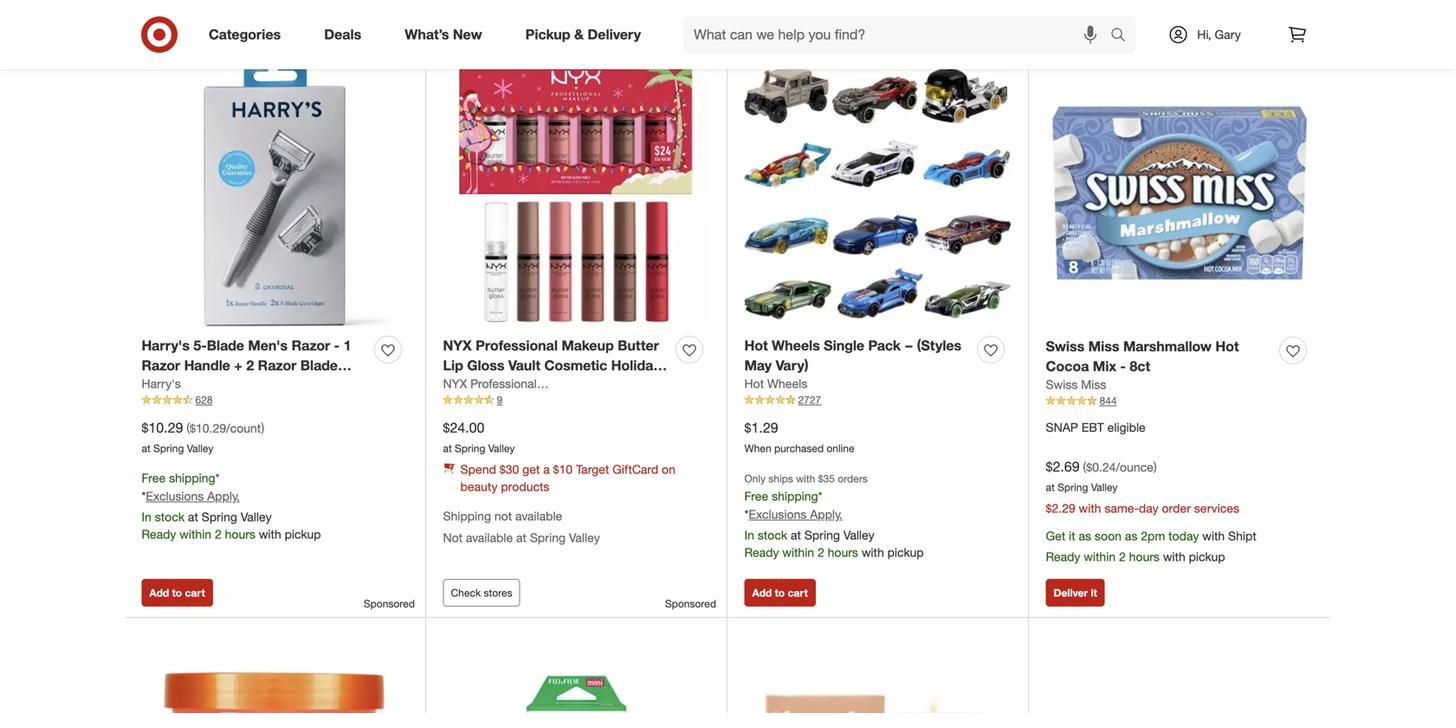 Task type: locate. For each thing, give the bounding box(es) containing it.
hot right 'marshmallow'
[[1216, 338, 1239, 355]]

1 horizontal spatial stock
[[758, 528, 787, 543]]

miss for swiss miss marshmallow hot cocoa mix - 8ct
[[1089, 338, 1120, 355]]

0 horizontal spatial stock
[[155, 510, 185, 525]]

oz/6pc
[[549, 377, 593, 394]]

it right deliver
[[1091, 587, 1097, 600]]

apply. down '$10.29 ( $10.29 /count ) at spring valley'
[[207, 489, 240, 504]]

- left 8ct
[[1120, 358, 1126, 375]]

giftcard
[[613, 462, 659, 477]]

$10.29 down "628"
[[190, 421, 226, 436]]

0 horizontal spatial exclusions
[[146, 489, 204, 504]]

/count
[[226, 421, 261, 436]]

gift
[[443, 377, 467, 394]]

exclusions apply. link for $10.29
[[146, 489, 240, 504]]

only
[[745, 473, 766, 486]]

swiss down "cocoa"
[[1046, 377, 1078, 393]]

) inside '$10.29 ( $10.29 /count ) at spring valley'
[[261, 421, 264, 436]]

0 vertical spatial apply.
[[207, 489, 240, 504]]

0 horizontal spatial shipping
[[169, 471, 215, 486]]

sponsored for nyx professional makeup butter lip gloss vault cosmetic holiday gift set - 1.62 fl oz/6pc
[[665, 598, 716, 611]]

1 vertical spatial stock
[[758, 528, 787, 543]]

0 horizontal spatial cart
[[185, 587, 205, 600]]

at inside free shipping * * exclusions apply. in stock at  spring valley ready within 2 hours with pickup
[[188, 510, 198, 525]]

0 horizontal spatial apply.
[[207, 489, 240, 504]]

exclusions down '$10.29 ( $10.29 /count ) at spring valley'
[[146, 489, 204, 504]]

eligible
[[1108, 420, 1146, 435]]

0 horizontal spatial add to cart
[[149, 587, 205, 600]]

ready
[[142, 527, 176, 542], [745, 545, 779, 560], [1046, 550, 1081, 565]]

1 horizontal spatial exclusions apply. link
[[749, 507, 843, 522]]

nyx for nyx professional makeup butter lip gloss vault cosmetic holiday gift set - 1.62 fl oz/6pc
[[443, 337, 472, 354]]

1 horizontal spatial hours
[[828, 545, 858, 560]]

2 add from the left
[[752, 587, 772, 600]]

$10.29
[[142, 420, 183, 436], [190, 421, 226, 436]]

ready inside free shipping * * exclusions apply. in stock at  spring valley ready within 2 hours with pickup
[[142, 527, 176, 542]]

1 vertical spatial miss
[[1081, 377, 1107, 393]]

wheels down 'vary)' in the right bottom of the page
[[767, 377, 808, 392]]

- inside nyx professional makeup butter lip gloss vault cosmetic holiday gift set - 1.62 fl oz/6pc
[[496, 377, 502, 394]]

to for $1.29
[[775, 587, 785, 600]]

$2.29
[[1046, 501, 1076, 516]]

add to cart for $1.29
[[752, 587, 808, 600]]

valley inside the $2.69 ( $0.24 /ounce ) at spring valley $2.29 with same-day order services
[[1091, 481, 1118, 494]]

$24.00 at spring valley
[[443, 420, 515, 455]]

hi, gary
[[1197, 27, 1241, 42]]

blade up '+'
[[207, 337, 244, 354]]

1 swiss from the top
[[1046, 338, 1085, 355]]

1 horizontal spatial in
[[745, 528, 754, 543]]

1
[[344, 337, 351, 354]]

1 cart from the left
[[185, 587, 205, 600]]

2 to from the left
[[775, 587, 785, 600]]

spring down $24.00
[[455, 442, 485, 455]]

deals link
[[309, 16, 383, 54]]

spend
[[460, 462, 496, 477]]

1 vertical spatial apply.
[[810, 507, 843, 522]]

miss up mix
[[1089, 338, 1120, 355]]

apply. down $35
[[810, 507, 843, 522]]

add to cart for $10.29
[[149, 587, 205, 600]]

blade up 628 link
[[300, 357, 338, 374]]

spring inside shipping not available not available at spring valley
[[530, 530, 566, 546]]

at inside the $2.69 ( $0.24 /ounce ) at spring valley $2.29 with same-day order services
[[1046, 481, 1055, 494]]

1 add to cart from the left
[[149, 587, 205, 600]]

professional inside nyx professional makeup butter lip gloss vault cosmetic holiday gift set - 1.62 fl oz/6pc
[[476, 337, 558, 354]]

with
[[796, 473, 815, 486], [1079, 501, 1101, 516], [259, 527, 281, 542], [1203, 529, 1225, 544], [862, 545, 884, 560], [1163, 550, 1186, 565]]

stores
[[484, 587, 512, 600]]

0 vertical spatial miss
[[1089, 338, 1120, 355]]

0 horizontal spatial hours
[[225, 527, 255, 542]]

2 as from the left
[[1125, 529, 1138, 544]]

free down 'only'
[[745, 489, 769, 504]]

spring down $2.69 on the bottom right
[[1058, 481, 1088, 494]]

1 horizontal spatial add to cart button
[[745, 580, 816, 607]]

not
[[495, 509, 512, 524]]

0 vertical spatial shipping
[[169, 471, 215, 486]]

0 horizontal spatial it
[[1069, 529, 1076, 544]]

harry's inside harry's 5-blade men's razor - 1 razor handle + 2 razor blade cartridges - charcoal
[[142, 337, 190, 354]]

hot
[[745, 337, 768, 354], [1216, 338, 1239, 355], [745, 377, 764, 392]]

at down $24.00
[[443, 442, 452, 455]]

add to cart button for $10.29
[[142, 580, 213, 607]]

hot for hot wheels single pack – (styles may vary)
[[745, 337, 768, 354]]

0 horizontal spatial )
[[261, 421, 264, 436]]

pickup inside get it as soon as 2pm today with shipt ready within 2 hours with pickup
[[1189, 550, 1225, 565]]

( for $10.29
[[187, 421, 190, 436]]

pack
[[868, 337, 901, 354]]

) inside the $2.69 ( $0.24 /ounce ) at spring valley $2.29 with same-day order services
[[1154, 460, 1157, 475]]

at
[[142, 442, 150, 455], [443, 442, 452, 455], [1046, 481, 1055, 494], [188, 510, 198, 525], [791, 528, 801, 543], [516, 530, 527, 546]]

0 horizontal spatial $10.29
[[142, 420, 183, 436]]

stock down '$10.29 ( $10.29 /count ) at spring valley'
[[155, 510, 185, 525]]

1 vertical spatial blade
[[300, 357, 338, 374]]

2 inside only ships with $35 orders free shipping * * exclusions apply. in stock at  spring valley ready within 2 hours with pickup
[[818, 545, 824, 560]]

harry's
[[142, 337, 190, 354], [142, 377, 181, 392]]

( down the cartridges
[[187, 421, 190, 436]]

nyx professional makeup butter lip gloss vault cosmetic holiday gift set - 1.62 fl oz/6pc image
[[443, 59, 710, 326], [443, 59, 710, 326]]

1 horizontal spatial free
[[745, 489, 769, 504]]

at down '$10.29 ( $10.29 /count ) at spring valley'
[[188, 510, 198, 525]]

- inside swiss miss marshmallow hot cocoa mix - 8ct
[[1120, 358, 1126, 375]]

exclusions apply. link down '$10.29 ( $10.29 /count ) at spring valley'
[[146, 489, 240, 504]]

1 vertical spatial exclusions
[[749, 507, 807, 522]]

$10
[[553, 462, 573, 477]]

0 vertical spatial it
[[1069, 529, 1076, 544]]

1 vertical spatial makeup
[[540, 377, 584, 392]]

shipping down '$10.29 ( $10.29 /count ) at spring valley'
[[169, 471, 215, 486]]

spring down '$10.29 ( $10.29 /count ) at spring valley'
[[202, 510, 237, 525]]

wheels up 'vary)' in the right bottom of the page
[[772, 337, 820, 354]]

1 vertical spatial shipping
[[772, 489, 818, 504]]

0 horizontal spatial exclusions apply. link
[[146, 489, 240, 504]]

2 swiss from the top
[[1046, 377, 1078, 393]]

available down not
[[466, 530, 513, 546]]

1 horizontal spatial available
[[515, 509, 562, 524]]

What can we help you find? suggestions appear below search field
[[684, 16, 1115, 54]]

2 add to cart from the left
[[752, 587, 808, 600]]

- right set
[[496, 377, 502, 394]]

swiss miss
[[1046, 377, 1107, 393]]

spring down $35
[[805, 528, 840, 543]]

1 horizontal spatial apply.
[[810, 507, 843, 522]]

*
[[215, 471, 220, 486], [142, 489, 146, 504], [818, 489, 823, 504], [745, 507, 749, 522]]

harry's 5-blade men's razor - 1 razor handle + 2 razor blade cartridges - charcoal image
[[142, 59, 408, 326], [142, 59, 408, 326]]

1 harry's from the top
[[142, 337, 190, 354]]

1 horizontal spatial shipping
[[772, 489, 818, 504]]

0 horizontal spatial available
[[466, 530, 513, 546]]

to for $10.29
[[172, 587, 182, 600]]

at down "harry's" link
[[142, 442, 150, 455]]

what's new link
[[390, 16, 504, 54]]

1 horizontal spatial exclusions
[[749, 507, 807, 522]]

1 horizontal spatial as
[[1125, 529, 1138, 544]]

0 horizontal spatial free
[[142, 471, 166, 486]]

0 vertical spatial in
[[142, 510, 152, 525]]

hours
[[225, 527, 255, 542], [828, 545, 858, 560], [1129, 550, 1160, 565]]

- left the 1
[[334, 337, 340, 354]]

nyx up lip at the bottom of the page
[[443, 337, 472, 354]]

check
[[451, 587, 481, 600]]

0 vertical spatial exclusions
[[146, 489, 204, 504]]

0 horizontal spatial within
[[180, 527, 211, 542]]

snap
[[1046, 420, 1078, 435]]

1 vertical spatial nyx
[[443, 377, 467, 392]]

1 vertical spatial harry's
[[142, 377, 181, 392]]

it inside get it as soon as 2pm today with shipt ready within 2 hours with pickup
[[1069, 529, 1076, 544]]

valley inside free shipping * * exclusions apply. in stock at  spring valley ready within 2 hours with pickup
[[241, 510, 272, 525]]

available down products
[[515, 509, 562, 524]]

orders
[[838, 473, 868, 486]]

1 horizontal spatial )
[[1154, 460, 1157, 475]]

$10.29 down "harry's" link
[[142, 420, 183, 436]]

1 vertical spatial (
[[1083, 460, 1086, 475]]

8ct
[[1130, 358, 1150, 375]]

makeup
[[562, 337, 614, 354], [540, 377, 584, 392]]

0 horizontal spatial (
[[187, 421, 190, 436]]

0 vertical spatial makeup
[[562, 337, 614, 354]]

holiday
[[611, 357, 661, 374]]

0 vertical spatial (
[[187, 421, 190, 436]]

hot wheels single pack – (styles may vary) link
[[745, 336, 971, 376]]

with inside free shipping * * exclusions apply. in stock at  spring valley ready within 2 hours with pickup
[[259, 527, 281, 542]]

razor
[[292, 337, 330, 354], [142, 357, 180, 374], [258, 357, 297, 374]]

miss inside swiss miss marshmallow hot cocoa mix - 8ct
[[1089, 338, 1120, 355]]

0 vertical spatial professional
[[476, 337, 558, 354]]

as left 2pm
[[1125, 529, 1138, 544]]

swiss inside swiss miss marshmallow hot cocoa mix - 8ct
[[1046, 338, 1085, 355]]

0 vertical spatial exclusions apply. link
[[146, 489, 240, 504]]

1 horizontal spatial ready
[[745, 545, 779, 560]]

hot down "may"
[[745, 377, 764, 392]]

as
[[1079, 529, 1092, 544], [1125, 529, 1138, 544]]

1 horizontal spatial to
[[775, 587, 785, 600]]

swiss miss marshmallow hot cocoa mix - 8ct image
[[1046, 59, 1314, 327], [1046, 59, 1314, 327]]

0 horizontal spatial ready
[[142, 527, 176, 542]]

$1.29
[[745, 420, 778, 436]]

fujifilm instax mini instant film twin pack image
[[443, 635, 710, 714], [443, 635, 710, 714]]

0 vertical spatial swiss
[[1046, 338, 1085, 355]]

tree hut moroccan rose shea sugar body scrub - 18oz image
[[142, 635, 408, 714], [142, 635, 408, 714]]

0 horizontal spatial add to cart button
[[142, 580, 213, 607]]

makeup inside nyx professional makeup "link"
[[540, 377, 584, 392]]

apply. inside only ships with $35 orders free shipping * * exclusions apply. in stock at  spring valley ready within 2 hours with pickup
[[810, 507, 843, 522]]

spring inside only ships with $35 orders free shipping * * exclusions apply. in stock at  spring valley ready within 2 hours with pickup
[[805, 528, 840, 543]]

wheels inside hot wheels single pack – (styles may vary)
[[772, 337, 820, 354]]

at inside $24.00 at spring valley
[[443, 442, 452, 455]]

2 cart from the left
[[788, 587, 808, 600]]

1 to from the left
[[172, 587, 182, 600]]

professional up vault
[[476, 337, 558, 354]]

add to cart button for $1.29
[[745, 580, 816, 607]]

1 vertical spatial available
[[466, 530, 513, 546]]

2 horizontal spatial pickup
[[1189, 550, 1225, 565]]

in
[[142, 510, 152, 525], [745, 528, 754, 543]]

pickup
[[526, 26, 570, 43]]

0 horizontal spatial add
[[149, 587, 169, 600]]

1 horizontal spatial (
[[1083, 460, 1086, 475]]

2 add to cart button from the left
[[745, 580, 816, 607]]

shipping inside only ships with $35 orders free shipping * * exclusions apply. in stock at  spring valley ready within 2 hours with pickup
[[772, 489, 818, 504]]

exclusions down ships
[[749, 507, 807, 522]]

it right 'get'
[[1069, 529, 1076, 544]]

shipping
[[169, 471, 215, 486], [772, 489, 818, 504]]

- right "628"
[[216, 377, 222, 394]]

1 vertical spatial professional
[[471, 377, 537, 392]]

purchased
[[774, 442, 824, 455]]

spring down products
[[530, 530, 566, 546]]

hot up "may"
[[745, 337, 768, 354]]

1 vertical spatial in
[[745, 528, 754, 543]]

swiss
[[1046, 338, 1085, 355], [1046, 377, 1078, 393]]

1 horizontal spatial within
[[782, 545, 814, 560]]

free inside only ships with $35 orders free shipping * * exclusions apply. in stock at  spring valley ready within 2 hours with pickup
[[745, 489, 769, 504]]

harry's link
[[142, 376, 181, 393]]

lip
[[443, 357, 463, 374]]

makeup up 9 link
[[540, 377, 584, 392]]

add for $10.29
[[149, 587, 169, 600]]

1 horizontal spatial add
[[752, 587, 772, 600]]

0 horizontal spatial to
[[172, 587, 182, 600]]

beauty
[[460, 480, 498, 495]]

2 sponsored from the left
[[665, 598, 716, 611]]

nyx down lip at the bottom of the page
[[443, 377, 467, 392]]

shipping down ships
[[772, 489, 818, 504]]

exclusions apply. link down ships
[[749, 507, 843, 522]]

0 horizontal spatial as
[[1079, 529, 1092, 544]]

) down 628 link
[[261, 421, 264, 436]]

0 horizontal spatial pickup
[[285, 527, 321, 542]]

apply.
[[207, 489, 240, 504], [810, 507, 843, 522]]

2 horizontal spatial hours
[[1129, 550, 1160, 565]]

pickup
[[285, 527, 321, 542], [888, 545, 924, 560], [1189, 550, 1225, 565]]

$1.29 when purchased online
[[745, 420, 855, 455]]

2 nyx from the top
[[443, 377, 467, 392]]

swiss for swiss miss marshmallow hot cocoa mix - 8ct
[[1046, 338, 1085, 355]]

1 vertical spatial swiss
[[1046, 377, 1078, 393]]

0 vertical spatial wheels
[[772, 337, 820, 354]]

1 horizontal spatial add to cart
[[752, 587, 808, 600]]

as left soon
[[1079, 529, 1092, 544]]

at inside only ships with $35 orders free shipping * * exclusions apply. in stock at  spring valley ready within 2 hours with pickup
[[791, 528, 801, 543]]

1 nyx from the top
[[443, 337, 472, 354]]

1 add from the left
[[149, 587, 169, 600]]

a
[[543, 462, 550, 477]]

0 horizontal spatial in
[[142, 510, 152, 525]]

0 vertical spatial blade
[[207, 337, 244, 354]]

valley inside shipping not available not available at spring valley
[[569, 530, 600, 546]]

stock down ships
[[758, 528, 787, 543]]

at inside shipping not available not available at spring valley
[[516, 530, 527, 546]]

free down '$10.29 ( $10.29 /count ) at spring valley'
[[142, 471, 166, 486]]

it
[[1069, 529, 1076, 544], [1091, 587, 1097, 600]]

0 vertical spatial harry's
[[142, 337, 190, 354]]

wheels
[[772, 337, 820, 354], [767, 377, 808, 392]]

charcoal
[[226, 377, 285, 394]]

valley
[[187, 442, 213, 455], [488, 442, 515, 455], [1091, 481, 1118, 494], [241, 510, 272, 525], [844, 528, 875, 543], [569, 530, 600, 546]]

( inside the $2.69 ( $0.24 /ounce ) at spring valley $2.29 with same-day order services
[[1083, 460, 1086, 475]]

( inside '$10.29 ( $10.29 /count ) at spring valley'
[[187, 421, 190, 436]]

mix
[[1093, 358, 1117, 375]]

1 add to cart button from the left
[[142, 580, 213, 607]]

professional for nyx professional makeup butter lip gloss vault cosmetic holiday gift set - 1.62 fl oz/6pc
[[476, 337, 558, 354]]

spring down the cartridges
[[153, 442, 184, 455]]

1 horizontal spatial cart
[[788, 587, 808, 600]]

0 vertical spatial available
[[515, 509, 562, 524]]

0 vertical spatial stock
[[155, 510, 185, 525]]

0 vertical spatial nyx
[[443, 337, 472, 354]]

1 horizontal spatial it
[[1091, 587, 1097, 600]]

nyx professional makeup link
[[443, 376, 584, 393]]

add to cart
[[149, 587, 205, 600], [752, 587, 808, 600]]

swiss inside swiss miss link
[[1046, 377, 1078, 393]]

1 horizontal spatial sponsored
[[665, 598, 716, 611]]

it inside button
[[1091, 587, 1097, 600]]

at down ships
[[791, 528, 801, 543]]

single
[[824, 337, 865, 354]]

at down products
[[516, 530, 527, 546]]

0 horizontal spatial sponsored
[[364, 598, 415, 611]]

professional up 9
[[471, 377, 537, 392]]

(
[[187, 421, 190, 436], [1083, 460, 1086, 475]]

professional inside "link"
[[471, 377, 537, 392]]

ready inside get it as soon as 2pm today with shipt ready within 2 hours with pickup
[[1046, 550, 1081, 565]]

1 vertical spatial exclusions apply. link
[[749, 507, 843, 522]]

men's
[[248, 337, 288, 354]]

2 horizontal spatial ready
[[1046, 550, 1081, 565]]

hot wheels single pack – (styles may vary) image
[[745, 59, 1011, 326], [745, 59, 1011, 326]]

pickup inside only ships with $35 orders free shipping * * exclusions apply. in stock at  spring valley ready within 2 hours with pickup
[[888, 545, 924, 560]]

2 harry's from the top
[[142, 377, 181, 392]]

$2.69 ( $0.24 /ounce ) at spring valley $2.29 with same-day order services
[[1046, 459, 1240, 516]]

1 vertical spatial it
[[1091, 587, 1097, 600]]

1 sponsored from the left
[[364, 598, 415, 611]]

pickup inside free shipping * * exclusions apply. in stock at  spring valley ready within 2 hours with pickup
[[285, 527, 321, 542]]

delivery
[[588, 26, 641, 43]]

add to cart button
[[142, 580, 213, 607], [745, 580, 816, 607]]

apply. inside free shipping * * exclusions apply. in stock at  spring valley ready within 2 hours with pickup
[[207, 489, 240, 504]]

being frenshe coconut & soy wax reset candle with essential oils - cashmere vanilla - 7oz image
[[745, 635, 1011, 714], [745, 635, 1011, 714]]

it for deliver
[[1091, 587, 1097, 600]]

makeup inside nyx professional makeup butter lip gloss vault cosmetic holiday gift set - 1.62 fl oz/6pc
[[562, 337, 614, 354]]

) up day
[[1154, 460, 1157, 475]]

stock inside only ships with $35 orders free shipping * * exclusions apply. in stock at  spring valley ready within 2 hours with pickup
[[758, 528, 787, 543]]

0 vertical spatial free
[[142, 471, 166, 486]]

ships
[[769, 473, 793, 486]]

1 vertical spatial free
[[745, 489, 769, 504]]

( right $2.69 on the bottom right
[[1083, 460, 1086, 475]]

miss down mix
[[1081, 377, 1107, 393]]

1 vertical spatial wheels
[[767, 377, 808, 392]]

new
[[453, 26, 482, 43]]

cart for $1.29
[[788, 587, 808, 600]]

)
[[261, 421, 264, 436], [1154, 460, 1157, 475]]

0 vertical spatial )
[[261, 421, 264, 436]]

makeup for nyx professional makeup
[[540, 377, 584, 392]]

hot inside hot wheels single pack – (styles may vary)
[[745, 337, 768, 354]]

1 vertical spatial )
[[1154, 460, 1157, 475]]

at up $2.29
[[1046, 481, 1055, 494]]

nyx inside nyx professional makeup butter lip gloss vault cosmetic holiday gift set - 1.62 fl oz/6pc
[[443, 337, 472, 354]]

2 horizontal spatial within
[[1084, 550, 1116, 565]]

/ounce
[[1116, 460, 1154, 475]]

makeup up the cosmetic
[[562, 337, 614, 354]]

1 horizontal spatial pickup
[[888, 545, 924, 560]]

swiss up "cocoa"
[[1046, 338, 1085, 355]]

nyx inside "link"
[[443, 377, 467, 392]]



Task type: describe. For each thing, give the bounding box(es) containing it.
1 horizontal spatial $10.29
[[190, 421, 226, 436]]

on
[[662, 462, 676, 477]]

harry's 5-blade men's razor - 1 razor handle + 2 razor blade cartridges - charcoal link
[[142, 336, 368, 394]]

cartridges
[[142, 377, 212, 394]]

9
[[497, 394, 503, 407]]

nyx professional makeup butter lip gloss vault cosmetic holiday gift set - 1.62 fl oz/6pc
[[443, 337, 661, 394]]

exclusions inside only ships with $35 orders free shipping * * exclusions apply. in stock at  spring valley ready within 2 hours with pickup
[[749, 507, 807, 522]]

today
[[1169, 529, 1199, 544]]

valley inside '$10.29 ( $10.29 /count ) at spring valley'
[[187, 442, 213, 455]]

what's new
[[405, 26, 482, 43]]

in inside only ships with $35 orders free shipping * * exclusions apply. in stock at  spring valley ready within 2 hours with pickup
[[745, 528, 754, 543]]

2 inside get it as soon as 2pm today with shipt ready within 2 hours with pickup
[[1119, 550, 1126, 565]]

within inside get it as soon as 2pm today with shipt ready within 2 hours with pickup
[[1084, 550, 1116, 565]]

get it as soon as 2pm today with shipt ready within 2 hours with pickup
[[1046, 529, 1257, 565]]

$2.69
[[1046, 459, 1080, 475]]

nyx for nyx professional makeup
[[443, 377, 467, 392]]

harry's for harry's 5-blade men's razor - 1 razor handle + 2 razor blade cartridges - charcoal
[[142, 337, 190, 354]]

628 link
[[142, 393, 408, 408]]

at inside '$10.29 ( $10.29 /count ) at spring valley'
[[142, 442, 150, 455]]

844 link
[[1046, 394, 1314, 409]]

harry's 5-blade men's razor - 1 razor handle + 2 razor blade cartridges - charcoal
[[142, 337, 351, 394]]

it for get
[[1069, 529, 1076, 544]]

makeup for nyx professional makeup butter lip gloss vault cosmetic holiday gift set - 1.62 fl oz/6pc
[[562, 337, 614, 354]]

spring inside '$10.29 ( $10.29 /count ) at spring valley'
[[153, 442, 184, 455]]

pickup & delivery
[[526, 26, 641, 43]]

marshmallow
[[1123, 338, 1212, 355]]

2727
[[798, 394, 821, 407]]

shipping inside free shipping * * exclusions apply. in stock at  spring valley ready within 2 hours with pickup
[[169, 471, 215, 486]]

hot wheels link
[[745, 376, 808, 393]]

swiss miss marshmallow hot cocoa mix - 8ct link
[[1046, 337, 1273, 377]]

with inside the $2.69 ( $0.24 /ounce ) at spring valley $2.29 with same-day order services
[[1079, 501, 1101, 516]]

may
[[745, 357, 772, 374]]

deliver it button
[[1046, 580, 1105, 607]]

+
[[234, 357, 242, 374]]

when
[[745, 442, 772, 455]]

valley inside $24.00 at spring valley
[[488, 442, 515, 455]]

spring inside $24.00 at spring valley
[[455, 442, 485, 455]]

exclusions apply. link for $1.29
[[749, 507, 843, 522]]

nyx professional makeup
[[443, 377, 584, 392]]

cocoa
[[1046, 358, 1089, 375]]

$0.24
[[1086, 460, 1116, 475]]

9 link
[[443, 393, 710, 408]]

soon
[[1095, 529, 1122, 544]]

razor down the men's
[[258, 357, 297, 374]]

deals
[[324, 26, 361, 43]]

gloss
[[467, 357, 505, 374]]

wheels for hot wheels
[[767, 377, 808, 392]]

2 inside free shipping * * exclusions apply. in stock at  spring valley ready within 2 hours with pickup
[[215, 527, 222, 542]]

5-
[[193, 337, 207, 354]]

ebt
[[1082, 420, 1104, 435]]

1 horizontal spatial blade
[[300, 357, 338, 374]]

spring inside the $2.69 ( $0.24 /ounce ) at spring valley $2.29 with same-day order services
[[1058, 481, 1088, 494]]

get
[[523, 462, 540, 477]]

harry's for harry's
[[142, 377, 181, 392]]

$35
[[818, 473, 835, 486]]

2 inside harry's 5-blade men's razor - 1 razor handle + 2 razor blade cartridges - charcoal
[[246, 357, 254, 374]]

within inside free shipping * * exclusions apply. in stock at  spring valley ready within 2 hours with pickup
[[180, 527, 211, 542]]

handle
[[184, 357, 230, 374]]

1 as from the left
[[1079, 529, 1092, 544]]

spring inside free shipping * * exclusions apply. in stock at  spring valley ready within 2 hours with pickup
[[202, 510, 237, 525]]

$24.00
[[443, 420, 485, 436]]

vault
[[508, 357, 541, 374]]

get
[[1046, 529, 1066, 544]]

online
[[827, 442, 855, 455]]

pickup & delivery link
[[511, 16, 663, 54]]

deliver
[[1054, 587, 1088, 600]]

) for $10.29
[[261, 421, 264, 436]]

) for $2.69
[[1154, 460, 1157, 475]]

hot for hot wheels
[[745, 377, 764, 392]]

snap ebt eligible
[[1046, 420, 1146, 435]]

shipping not available not available at spring valley
[[443, 509, 600, 546]]

set
[[471, 377, 493, 394]]

shipt
[[1228, 529, 1257, 544]]

miss for swiss miss
[[1081, 377, 1107, 393]]

ready inside only ships with $35 orders free shipping * * exclusions apply. in stock at  spring valley ready within 2 hours with pickup
[[745, 545, 779, 560]]

butter
[[618, 337, 659, 354]]

in inside free shipping * * exclusions apply. in stock at  spring valley ready within 2 hours with pickup
[[142, 510, 152, 525]]

what's
[[405, 26, 449, 43]]

fl
[[537, 377, 545, 394]]

0 horizontal spatial blade
[[207, 337, 244, 354]]

628
[[195, 394, 213, 407]]

free shipping * * exclusions apply. in stock at  spring valley ready within 2 hours with pickup
[[142, 471, 321, 542]]

1.62
[[506, 377, 533, 394]]

products
[[501, 480, 550, 495]]

check stores button
[[443, 580, 520, 607]]

cosmetic
[[544, 357, 607, 374]]

categories link
[[194, 16, 303, 54]]

professional for nyx professional makeup
[[471, 377, 537, 392]]

2727 link
[[745, 393, 1011, 408]]

2pm
[[1141, 529, 1165, 544]]

spend $30 get a $10 target giftcard on beauty products
[[460, 462, 676, 495]]

order
[[1162, 501, 1191, 516]]

hi,
[[1197, 27, 1212, 42]]

within inside only ships with $35 orders free shipping * * exclusions apply. in stock at  spring valley ready within 2 hours with pickup
[[782, 545, 814, 560]]

same-
[[1105, 501, 1139, 516]]

only ships with $35 orders free shipping * * exclusions apply. in stock at  spring valley ready within 2 hours with pickup
[[745, 473, 924, 560]]

(styles
[[917, 337, 962, 354]]

free inside free shipping * * exclusions apply. in stock at  spring valley ready within 2 hours with pickup
[[142, 471, 166, 486]]

search button
[[1103, 16, 1144, 57]]

categories
[[209, 26, 281, 43]]

hours inside only ships with $35 orders free shipping * * exclusions apply. in stock at  spring valley ready within 2 hours with pickup
[[828, 545, 858, 560]]

add for $1.29
[[752, 587, 772, 600]]

wheels for hot wheels single pack – (styles may vary)
[[772, 337, 820, 354]]

hours inside free shipping * * exclusions apply. in stock at  spring valley ready within 2 hours with pickup
[[225, 527, 255, 542]]

target
[[576, 462, 609, 477]]

day
[[1139, 501, 1159, 516]]

razor left the 1
[[292, 337, 330, 354]]

hot inside swiss miss marshmallow hot cocoa mix - 8ct
[[1216, 338, 1239, 355]]

deliver it
[[1054, 587, 1097, 600]]

&
[[574, 26, 584, 43]]

stock inside free shipping * * exclusions apply. in stock at  spring valley ready within 2 hours with pickup
[[155, 510, 185, 525]]

gary
[[1215, 27, 1241, 42]]

hours inside get it as soon as 2pm today with shipt ready within 2 hours with pickup
[[1129, 550, 1160, 565]]

shipping
[[443, 509, 491, 524]]

services
[[1194, 501, 1240, 516]]

sponsored for harry's 5-blade men's razor - 1 razor handle + 2 razor blade cartridges - charcoal
[[364, 598, 415, 611]]

hot wheels
[[745, 377, 808, 392]]

vary)
[[776, 357, 809, 374]]

cart for $10.29
[[185, 587, 205, 600]]

valley inside only ships with $35 orders free shipping * * exclusions apply. in stock at  spring valley ready within 2 hours with pickup
[[844, 528, 875, 543]]

swiss for swiss miss
[[1046, 377, 1078, 393]]

( for $2.69
[[1083, 460, 1086, 475]]

$30
[[500, 462, 519, 477]]

hot wheels single pack – (styles may vary)
[[745, 337, 962, 374]]

razor up "harry's" link
[[142, 357, 180, 374]]

exclusions inside free shipping * * exclusions apply. in stock at  spring valley ready within 2 hours with pickup
[[146, 489, 204, 504]]



Task type: vqa. For each thing, say whether or not it's contained in the screenshot.
the clorox fresh disinfecting wipes bleach free cleaning wipes - 9ct Image
no



